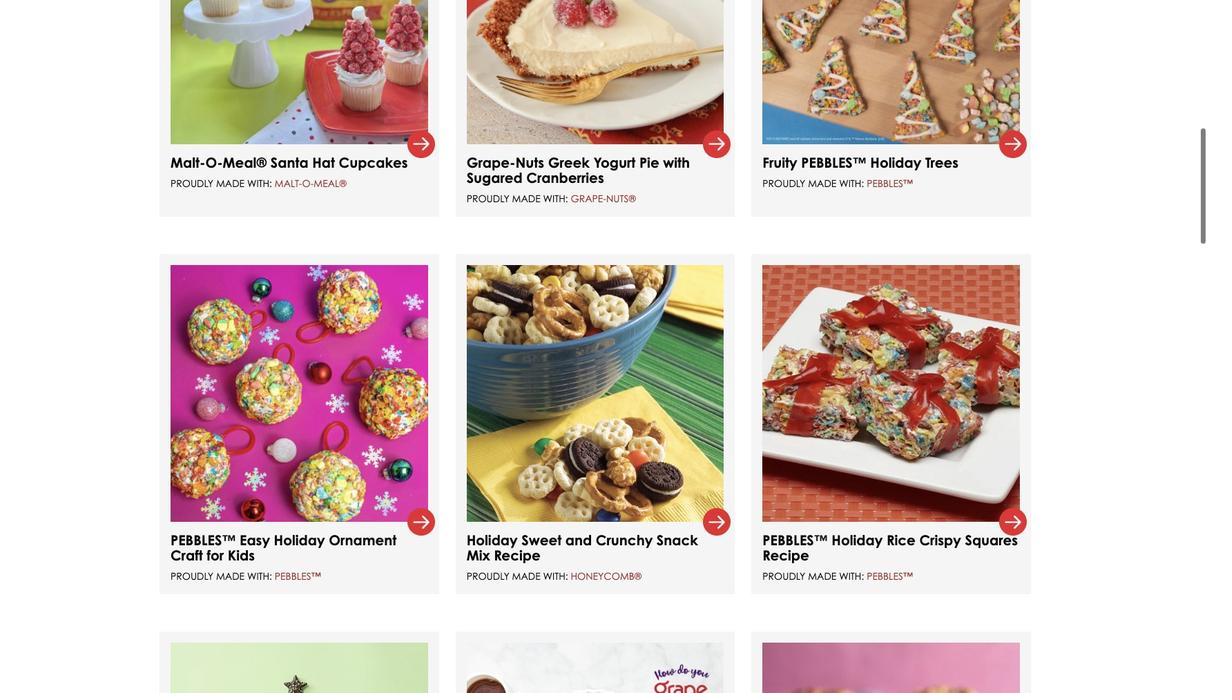 Task type: locate. For each thing, give the bounding box(es) containing it.
crunchy
[[596, 531, 653, 549]]

malt-o-meal® santa hat cupcakes proudly made with: malt-o-meal®
[[171, 153, 408, 188]]

made inside pebbles™ holiday rice  crispy squares recipe proudly made with: pebbles™
[[808, 570, 837, 582]]

squares
[[965, 531, 1018, 549]]

holiday right "easy"
[[274, 531, 325, 549]]

pebbles™ link
[[867, 177, 913, 188], [275, 570, 321, 582], [867, 570, 913, 582]]

made inside the holiday sweet and crunchy snack mix recipe proudly made with: honeycomb®
[[512, 570, 541, 582]]

pie
[[639, 153, 659, 170]]

2 recipe from the left
[[763, 547, 809, 564]]

with: down the cranberries
[[543, 192, 568, 204]]

ornament
[[329, 531, 397, 549]]

0 vertical spatial malt-
[[171, 153, 205, 170]]

holiday
[[870, 153, 921, 170], [274, 531, 325, 549], [467, 531, 518, 549], [832, 531, 883, 549]]

with: down malt-o-meal® santa hat cupcakes link
[[247, 177, 272, 188]]

with: down kids
[[247, 570, 272, 582]]

apple walnut raisin bran muffins recipe image
[[763, 643, 1020, 693]]

with:
[[247, 177, 272, 188], [839, 177, 864, 188], [543, 192, 568, 204], [247, 570, 272, 582], [543, 570, 568, 582], [839, 570, 864, 582]]

1 horizontal spatial malt-
[[275, 177, 302, 188]]

grape-
[[467, 153, 516, 170], [571, 192, 606, 204]]

holiday sweet and crunchy snack mix recipe link
[[467, 531, 698, 564]]

0 horizontal spatial meal®
[[223, 153, 267, 170]]

malt-
[[171, 153, 205, 170], [275, 177, 302, 188]]

grape-nuts greek yogurt pie with sugared cranberries proudly made with: grape-nuts®
[[467, 153, 690, 204]]

0 vertical spatial o-
[[205, 153, 223, 170]]

meal®
[[223, 153, 267, 170], [314, 177, 347, 188]]

pebbles™ easy holiday ornament craft for kids proudly made with: pebbles™
[[171, 531, 397, 582]]

holiday inside pebbles™ easy holiday ornament craft for kids proudly made with: pebbles™
[[274, 531, 325, 549]]

santa
[[271, 153, 308, 170]]

pebbles™ link down pebbles™ easy holiday ornament craft for kids link
[[275, 570, 321, 582]]

pebbles™ holiday rice  crispy squares recipe link
[[763, 531, 1018, 564]]

mix
[[467, 547, 490, 564]]

1 vertical spatial o-
[[302, 177, 314, 188]]

made inside malt-o-meal® santa hat cupcakes proudly made with: malt-o-meal®
[[216, 177, 245, 188]]

holiday inside pebbles™ holiday rice  crispy squares recipe proudly made with: pebbles™
[[832, 531, 883, 549]]

honeycomb®
[[571, 570, 642, 582]]

with: down pebbles™ holiday rice  crispy squares recipe "link"
[[839, 570, 864, 582]]

pebbles holiday ornaments craft image
[[171, 264, 428, 522]]

0 vertical spatial meal®
[[223, 153, 267, 170]]

fruity pebbles™ holiday trees proudly made with: pebbles™
[[763, 153, 959, 188]]

o-
[[205, 153, 223, 170], [302, 177, 314, 188]]

with
[[663, 153, 690, 170]]

holiday left rice
[[832, 531, 883, 549]]

recipe
[[494, 547, 541, 564], [763, 547, 809, 564]]

pebbles™ link down pebbles™ holiday rice  crispy squares recipe "link"
[[867, 570, 913, 582]]

1 horizontal spatial recipe
[[763, 547, 809, 564]]

holiday sweet and crunchy snack mix recipe proudly made with: honeycomb®
[[467, 531, 698, 582]]

nuts
[[515, 153, 544, 170]]

1 vertical spatial grape-
[[571, 192, 606, 204]]

meal® down hat
[[314, 177, 347, 188]]

pebbles™ link for holiday
[[867, 570, 913, 582]]

fruity pebbles™ holiday trees link
[[763, 153, 959, 170]]

nuts®
[[606, 192, 636, 204]]

holiday left trees
[[870, 153, 921, 170]]

0 horizontal spatial grape-
[[467, 153, 516, 170]]

pebbles™ link down fruity pebbles™ holiday trees 'link'
[[867, 177, 913, 188]]

0 horizontal spatial o-
[[205, 153, 223, 170]]

grape-nuts greek yogurt pie with sugared cranberries link
[[467, 153, 690, 186]]

with: down fruity pebbles™ holiday trees 'link'
[[839, 177, 864, 188]]

0 horizontal spatial recipe
[[494, 547, 541, 564]]

proudly inside fruity pebbles™ holiday trees proudly made with: pebbles™
[[763, 177, 805, 188]]

snack
[[657, 531, 698, 549]]

with: down sweet
[[543, 570, 568, 582]]

1 vertical spatial meal®
[[314, 177, 347, 188]]

with: inside malt-o-meal® santa hat cupcakes proudly made with: malt-o-meal®
[[247, 177, 272, 188]]

pebbles™
[[801, 153, 866, 170], [867, 177, 913, 188], [171, 531, 236, 549], [763, 531, 828, 549], [275, 570, 321, 582], [867, 570, 913, 582]]

made
[[216, 177, 245, 188], [808, 177, 837, 188], [512, 192, 541, 204], [216, 570, 245, 582], [512, 570, 541, 582], [808, 570, 837, 582]]

proudly
[[171, 177, 213, 188], [763, 177, 805, 188], [467, 192, 509, 204], [171, 570, 213, 582], [467, 570, 509, 582], [763, 570, 805, 582]]

honeycomb holiday sweet and crunchy snack mix recipe image
[[467, 264, 724, 522]]

1 vertical spatial malt-
[[275, 177, 302, 188]]

holiday left sweet
[[467, 531, 518, 549]]

1 recipe from the left
[[494, 547, 541, 564]]

meal® left santa
[[223, 153, 267, 170]]

easy
[[240, 531, 270, 549]]

sweet
[[522, 531, 562, 549]]



Task type: vqa. For each thing, say whether or not it's contained in the screenshot.
Proudly in fruity pebbles™ holiday trees proudly made with: pebbles™
yes



Task type: describe. For each thing, give the bounding box(es) containing it.
made inside grape-nuts greek yogurt pie with sugared cranberries proudly made with: grape-nuts®
[[512, 192, 541, 204]]

proudly inside malt-o-meal® santa hat cupcakes proudly made with: malt-o-meal®
[[171, 177, 213, 188]]

made inside pebbles™ easy holiday ornament craft for kids proudly made with: pebbles™
[[216, 570, 245, 582]]

grape-nuts® link
[[571, 192, 636, 204]]

kids
[[228, 547, 255, 564]]

cranberries
[[526, 168, 604, 186]]

fruity pebbles™ cereal boulder balls recipe image
[[171, 643, 428, 693]]

recipe inside the holiday sweet and crunchy snack mix recipe proudly made with: honeycomb®
[[494, 547, 541, 564]]

with: inside fruity pebbles™ holiday trees proudly made with: pebbles™
[[839, 177, 864, 188]]

proudly inside pebbles™ holiday rice  crispy squares recipe proudly made with: pebbles™
[[763, 570, 805, 582]]

0 horizontal spatial malt-
[[171, 153, 205, 170]]

rice
[[887, 531, 916, 549]]

and
[[565, 531, 592, 549]]

proudly inside grape-nuts greek yogurt pie with sugared cranberries proudly made with: grape-nuts®
[[467, 192, 509, 204]]

made inside fruity pebbles™ holiday trees proudly made with: pebbles™
[[808, 177, 837, 188]]

with: inside the holiday sweet and crunchy snack mix recipe proudly made with: honeycomb®
[[543, 570, 568, 582]]

recipe inside pebbles™ holiday rice  crispy squares recipe proudly made with: pebbles™
[[763, 547, 809, 564]]

fruity pebbles holiday trees recipe image
[[763, 0, 1020, 144]]

holiday inside fruity pebbles™ holiday trees proudly made with: pebbles™
[[870, 153, 921, 170]]

malt-o-meal® santa hats recipe image
[[171, 0, 428, 144]]

grape nuts hot apple cobbler recipe image
[[467, 643, 724, 693]]

pebbles™ holiday rice  crispy squares recipe proudly made with: pebbles™
[[763, 531, 1018, 582]]

holiday inside the holiday sweet and crunchy snack mix recipe proudly made with: honeycomb®
[[467, 531, 518, 549]]

yogurt
[[594, 153, 636, 170]]

hat
[[312, 153, 335, 170]]

proudly inside pebbles™ easy holiday ornament craft for kids proudly made with: pebbles™
[[171, 570, 213, 582]]

with: inside pebbles™ easy holiday ornament craft for kids proudly made with: pebbles™
[[247, 570, 272, 582]]

crispy
[[920, 531, 961, 549]]

1 horizontal spatial grape-
[[571, 192, 606, 204]]

fruity
[[763, 153, 797, 170]]

greek
[[548, 153, 590, 170]]

pebbles™ link for pebbles™
[[867, 177, 913, 188]]

malt-o-meal® link
[[275, 177, 347, 188]]

pebbles™ link for easy
[[275, 570, 321, 582]]

with: inside grape-nuts greek yogurt pie with sugared cranberries proudly made with: grape-nuts®
[[543, 192, 568, 204]]

proudly inside the holiday sweet and crunchy snack mix recipe proudly made with: honeycomb®
[[467, 570, 509, 582]]

grape nuts greek yogurt pie recipe image
[[467, 0, 724, 144]]

1 horizontal spatial o-
[[302, 177, 314, 188]]

malt-o-meal® santa hat cupcakes link
[[171, 153, 408, 170]]

pebbles™ easy holiday ornament craft for kids link
[[171, 531, 397, 564]]

craft
[[171, 547, 203, 564]]

with: inside pebbles™ holiday rice  crispy squares recipe proudly made with: pebbles™
[[839, 570, 864, 582]]

pebbles holiday crispy squares recipe image
[[763, 264, 1020, 522]]

trees
[[925, 153, 959, 170]]

honeycomb® link
[[571, 570, 642, 582]]

0 vertical spatial grape-
[[467, 153, 516, 170]]

cupcakes
[[339, 153, 408, 170]]

1 horizontal spatial meal®
[[314, 177, 347, 188]]

for
[[207, 547, 224, 564]]

sugared
[[467, 168, 523, 186]]



